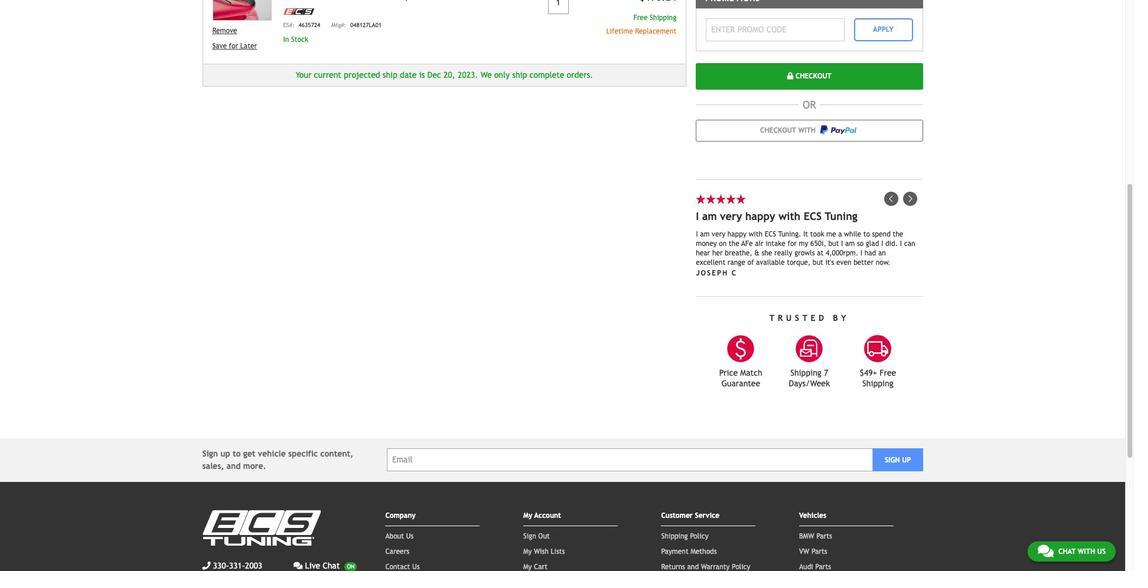 Task type: describe. For each thing, give the bounding box(es) containing it.
with inside i am very happy with ecs tuning. it took me a while to spend the money on the afe air intake for my 650i, but i am so glad i did. i can hear her breathe, & she really growls at 4,000rpm. i had an excellent range of available torque, but it's even better now. joseph c
[[749, 230, 763, 238]]

us for contact us
[[412, 563, 420, 571]]

apply button
[[854, 18, 913, 41]]

complete
[[530, 70, 564, 80]]

20,
[[444, 70, 455, 80]]

later
[[240, 42, 257, 50]]

free inside free shipping lifetime replacement
[[633, 13, 648, 22]]

trusted
[[769, 313, 827, 323]]

my account
[[523, 512, 561, 520]]

of
[[747, 258, 754, 267]]

content,
[[320, 449, 353, 459]]

to inside sign up to get vehicle specific content, sales, and more.
[[233, 449, 241, 459]]

1 horizontal spatial and
[[687, 563, 699, 571]]

vehicle
[[258, 449, 286, 459]]

0 vertical spatial the
[[893, 230, 903, 238]]

c
[[732, 269, 737, 277]]

in stock
[[283, 36, 308, 44]]

audi 8y a3/s3/rs3 trunk spoiler - gloss black image
[[212, 0, 271, 21]]

range
[[728, 258, 745, 267]]

es#: 4635724
[[283, 22, 320, 29]]

shipping policy
[[661, 532, 709, 541]]

0 horizontal spatial but
[[813, 258, 823, 267]]

methods
[[691, 548, 717, 556]]

projected
[[344, 70, 380, 80]]

excellent
[[696, 258, 725, 267]]

am for i am very happy with ecs tuning. it took me a while to spend the money on the afe air intake for my 650i, but i am so glad i did. i can hear her breathe, & she really growls at 4,000rpm. i had an excellent range of available torque, but it's even better now. joseph c
[[700, 230, 710, 238]]

2 ship from the left
[[512, 70, 527, 80]]

sign out
[[523, 532, 550, 541]]

it
[[803, 230, 808, 238]]

2023.
[[458, 70, 478, 80]]

330-331-2003
[[213, 561, 262, 571]]

account
[[534, 512, 561, 520]]

so
[[857, 240, 864, 248]]

me
[[826, 230, 836, 238]]

guarantee
[[721, 379, 760, 388]]

checkout with
[[760, 126, 818, 135]]

about us link
[[385, 532, 414, 541]]

money
[[696, 240, 717, 248]]

up for sign up to get vehicle specific content, sales, and more.
[[221, 449, 230, 459]]

save for later link
[[212, 41, 271, 51]]

ecs for tuning.
[[765, 230, 776, 238]]

sign up to get vehicle specific content, sales, and more.
[[202, 449, 353, 471]]

my wish lists link
[[523, 548, 565, 556]]

up for sign up
[[902, 456, 911, 465]]

4635724
[[299, 22, 320, 29]]

your current projected ship date is dec 20, 2023. we only ship complete orders.
[[296, 70, 593, 80]]

air
[[755, 240, 764, 248]]

sign for sign out
[[523, 532, 536, 541]]

es#:
[[283, 22, 295, 29]]

dec
[[427, 70, 441, 80]]

better
[[854, 258, 874, 267]]

sign up
[[885, 456, 911, 465]]

her
[[712, 249, 723, 257]]

mfg#: 048127la01
[[332, 22, 382, 29]]

live
[[305, 561, 320, 571]]

shipping up payment
[[661, 532, 688, 541]]

2003
[[245, 561, 262, 571]]

stock
[[291, 36, 308, 44]]

apply
[[873, 25, 894, 34]]

1 vertical spatial policy
[[732, 563, 750, 571]]

my
[[799, 240, 808, 248]]

date
[[400, 70, 417, 80]]

us for about us
[[406, 532, 414, 541]]

in
[[283, 36, 289, 44]]

is
[[419, 70, 425, 80]]

next slide image
[[903, 192, 917, 206]]

more.
[[243, 462, 266, 471]]

Email email field
[[387, 449, 873, 472]]

spend
[[872, 230, 891, 238]]

bmw
[[799, 532, 814, 541]]

to inside i am very happy with ecs tuning. it took me a while to spend the money on the afe air intake for my 650i, but i am so glad i did. i can hear her breathe, & she really growls at 4,000rpm. i had an excellent range of available torque, but it's even better now. joseph c
[[863, 230, 870, 238]]

my for my cart
[[523, 563, 532, 571]]

Enter Promo Code text field
[[706, 18, 844, 41]]

payment
[[661, 548, 689, 556]]

even
[[836, 258, 851, 267]]

for inside 'save for later' link
[[229, 42, 238, 50]]

breathe,
[[725, 249, 752, 257]]

now.
[[876, 258, 891, 267]]

1 ship from the left
[[383, 70, 397, 80]]

live chat link
[[293, 560, 357, 572]]

checkout button
[[696, 63, 923, 89]]

parts for bmw parts
[[816, 532, 832, 541]]

returns and warranty policy link
[[661, 563, 750, 571]]

sign for sign up
[[885, 456, 900, 465]]

save
[[212, 42, 227, 50]]

chat with us
[[1058, 548, 1106, 556]]

comments image
[[293, 562, 303, 570]]

about
[[385, 532, 404, 541]]

careers
[[385, 548, 409, 556]]

on
[[719, 240, 727, 248]]

vw parts link
[[799, 548, 827, 556]]

shipping inside shipping 7 days/week
[[790, 368, 822, 378]]

price match guarantee
[[719, 368, 762, 388]]

glad
[[866, 240, 879, 248]]

7
[[824, 368, 828, 378]]

returns and warranty policy
[[661, 563, 750, 571]]

audi
[[799, 563, 813, 571]]



Task type: vqa. For each thing, say whether or not it's contained in the screenshot.
'C'
yes



Task type: locate. For each thing, give the bounding box(es) containing it.
free inside $49+ free shipping
[[880, 368, 896, 378]]

bmw parts link
[[799, 532, 832, 541]]

free
[[633, 13, 648, 22], [880, 368, 896, 378]]

2 my from the top
[[523, 548, 532, 556]]

0 horizontal spatial for
[[229, 42, 238, 50]]

the up did.
[[893, 230, 903, 238]]

my cart
[[523, 563, 547, 571]]

1 vertical spatial very
[[712, 230, 725, 238]]

0 horizontal spatial ecs
[[765, 230, 776, 238]]

us right comments icon
[[1097, 548, 1106, 556]]

2 vertical spatial am
[[845, 240, 855, 248]]

happy inside i am very happy with ecs tuning. it took me a while to spend the money on the afe air intake for my 650i, but i am so glad i did. i can hear her breathe, & she really growls at 4,000rpm. i had an excellent range of available torque, but it's even better now. joseph c
[[728, 230, 747, 238]]

1 horizontal spatial but
[[828, 240, 839, 248]]

1 horizontal spatial chat
[[1058, 548, 1076, 556]]

had
[[865, 249, 876, 257]]

sign inside sign up to get vehicle specific content, sales, and more.
[[202, 449, 218, 459]]

1 vertical spatial checkout
[[760, 126, 796, 135]]

1 horizontal spatial free
[[880, 368, 896, 378]]

0 vertical spatial ecs
[[804, 210, 822, 222]]

growls
[[795, 249, 815, 257]]

careers link
[[385, 548, 409, 556]]

sign out link
[[523, 532, 550, 541]]

wish
[[534, 548, 549, 556]]

1 vertical spatial and
[[687, 563, 699, 571]]

really
[[774, 249, 792, 257]]

330-
[[213, 561, 229, 571]]

with inside button
[[798, 126, 816, 135]]

and inside sign up to get vehicle specific content, sales, and more.
[[227, 462, 241, 471]]

policy up methods
[[690, 532, 709, 541]]

replacement
[[635, 27, 676, 35]]

0 horizontal spatial the
[[729, 240, 739, 248]]

vw
[[799, 548, 809, 556]]

free right $49+
[[880, 368, 896, 378]]

shipping up replacement
[[650, 13, 676, 22]]

with right comments icon
[[1078, 548, 1095, 556]]

tuning
[[825, 210, 858, 222]]

joseph
[[696, 269, 728, 277]]

1 vertical spatial for
[[788, 240, 797, 248]]

1 vertical spatial the
[[729, 240, 739, 248]]

ecs tuning image
[[202, 511, 320, 546]]

my for my account
[[523, 512, 532, 520]]

free up replacement
[[633, 13, 648, 22]]

an
[[878, 249, 886, 257]]

0 vertical spatial policy
[[690, 532, 709, 541]]

0 horizontal spatial policy
[[690, 532, 709, 541]]

2 vertical spatial us
[[412, 563, 420, 571]]

comments image
[[1038, 545, 1054, 559]]

us right contact
[[412, 563, 420, 571]]

returns
[[661, 563, 685, 571]]

checkout for checkout
[[793, 72, 832, 80]]

1 horizontal spatial the
[[893, 230, 903, 238]]

she
[[762, 249, 772, 257]]

checkout up or at the top right of page
[[793, 72, 832, 80]]

parts for audi parts
[[815, 563, 831, 571]]

contact us link
[[385, 563, 420, 571]]

get
[[243, 449, 255, 459]]

2 horizontal spatial sign
[[885, 456, 900, 465]]

chat
[[1058, 548, 1076, 556], [323, 561, 340, 571]]

my cart link
[[523, 563, 547, 571]]

ship left date
[[383, 70, 397, 80]]

available
[[756, 258, 785, 267]]

intake
[[766, 240, 786, 248]]

shipping inside $49+ free shipping
[[862, 379, 894, 388]]

hear
[[696, 249, 710, 257]]

but down "at"
[[813, 258, 823, 267]]

3 my from the top
[[523, 563, 532, 571]]

2 vertical spatial my
[[523, 563, 532, 571]]

specific
[[288, 449, 318, 459]]

chat with us link
[[1028, 542, 1116, 562]]

1 vertical spatial my
[[523, 548, 532, 556]]

shipping
[[650, 13, 676, 22], [790, 368, 822, 378], [862, 379, 894, 388], [661, 532, 688, 541]]

happy up afe
[[728, 230, 747, 238]]

am for i am very happy with ecs tuning
[[702, 210, 717, 222]]

parts right bmw
[[816, 532, 832, 541]]

remove link
[[212, 25, 271, 36]]

remove
[[212, 27, 237, 35]]

for down tuning.
[[788, 240, 797, 248]]

by
[[833, 313, 849, 323]]

1 vertical spatial free
[[880, 368, 896, 378]]

my left the account
[[523, 512, 532, 520]]

vehicles
[[799, 512, 826, 520]]

0 vertical spatial but
[[828, 240, 839, 248]]

0 vertical spatial us
[[406, 532, 414, 541]]

0 vertical spatial free
[[633, 13, 648, 22]]

$49+
[[860, 368, 877, 378]]

tuning.
[[778, 230, 801, 238]]

1 vertical spatial ecs
[[765, 230, 776, 238]]

lists
[[551, 548, 565, 556]]

bmw parts
[[799, 532, 832, 541]]

2 vertical spatial parts
[[815, 563, 831, 571]]

i am very happy with ecs tuning. it took me a while to spend the money on the afe air intake for my 650i, but i am so glad i did. i can hear her breathe, & she really growls at 4,000rpm. i had an excellent range of available torque, but it's even better now. joseph c
[[696, 230, 915, 277]]

0 horizontal spatial and
[[227, 462, 241, 471]]

1 horizontal spatial sign
[[523, 532, 536, 541]]

0 vertical spatial for
[[229, 42, 238, 50]]

0 horizontal spatial to
[[233, 449, 241, 459]]

ecs up took
[[804, 210, 822, 222]]

0 vertical spatial and
[[227, 462, 241, 471]]

with down or at the top right of page
[[798, 126, 816, 135]]

0 horizontal spatial chat
[[323, 561, 340, 571]]

sign inside button
[[885, 456, 900, 465]]

audi parts
[[799, 563, 831, 571]]

for right save
[[229, 42, 238, 50]]

chat right comments icon
[[1058, 548, 1076, 556]]

chat inside live chat link
[[323, 561, 340, 571]]

None number field
[[548, 0, 569, 14]]

lifetime
[[606, 27, 633, 35]]

shipping up days/week
[[790, 368, 822, 378]]

but down me
[[828, 240, 839, 248]]

previous slide image
[[884, 192, 898, 206]]

us right about on the bottom left of the page
[[406, 532, 414, 541]]

or
[[803, 98, 816, 111]]

sign up button
[[873, 449, 923, 472]]

at
[[817, 249, 824, 257]]

for inside i am very happy with ecs tuning. it took me a while to spend the money on the afe air intake for my 650i, but i am so glad i did. i can hear her breathe, & she really growls at 4,000rpm. i had an excellent range of available torque, but it's even better now. joseph c
[[788, 240, 797, 248]]

1 vertical spatial but
[[813, 258, 823, 267]]

am
[[702, 210, 717, 222], [700, 230, 710, 238], [845, 240, 855, 248]]

0 vertical spatial my
[[523, 512, 532, 520]]

up inside sign up to get vehicle specific content, sales, and more.
[[221, 449, 230, 459]]

048127la01
[[350, 22, 382, 29]]

0 horizontal spatial up
[[221, 449, 230, 459]]

1 horizontal spatial ship
[[512, 70, 527, 80]]

to up "glad"
[[863, 230, 870, 238]]

ecs image
[[283, 8, 314, 15]]

0 vertical spatial happy
[[745, 210, 775, 222]]

happy up air on the right top of page
[[745, 210, 775, 222]]

parts right audi
[[815, 563, 831, 571]]

very inside i am very happy with ecs tuning. it took me a while to spend the money on the afe air intake for my 650i, but i am so glad i did. i can hear her breathe, & she really growls at 4,000rpm. i had an excellent range of available torque, but it's even better now. joseph c
[[712, 230, 725, 238]]

ecs
[[804, 210, 822, 222], [765, 230, 776, 238]]

sales,
[[202, 462, 224, 471]]

1 horizontal spatial up
[[902, 456, 911, 465]]

checkout down lock icon on the right
[[760, 126, 796, 135]]

0 vertical spatial checkout
[[793, 72, 832, 80]]

happy for i am very happy with ecs tuning
[[745, 210, 775, 222]]

paypal image
[[820, 125, 856, 135]]

ecs inside i am very happy with ecs tuning. it took me a while to spend the money on the afe air intake for my 650i, but i am so glad i did. i can hear her breathe, & she really growls at 4,000rpm. i had an excellent range of available torque, but it's even better now. joseph c
[[765, 230, 776, 238]]

payment methods link
[[661, 548, 717, 556]]

parts right vw at the right bottom of page
[[812, 548, 827, 556]]

1 horizontal spatial ecs
[[804, 210, 822, 222]]

phone image
[[202, 562, 211, 570]]

1 my from the top
[[523, 512, 532, 520]]

shipping policy link
[[661, 532, 709, 541]]

checkout inside button
[[760, 126, 796, 135]]

my wish lists
[[523, 548, 565, 556]]

with up air on the right top of page
[[749, 230, 763, 238]]

ship
[[383, 70, 397, 80], [512, 70, 527, 80]]

chat right live
[[323, 561, 340, 571]]

1 vertical spatial am
[[700, 230, 710, 238]]

&
[[754, 249, 760, 257]]

we
[[481, 70, 492, 80]]

1 horizontal spatial for
[[788, 240, 797, 248]]

days/week
[[789, 379, 830, 388]]

torque,
[[787, 258, 811, 267]]

very for i am very happy with ecs tuning. it took me a while to spend the money on the afe air intake for my 650i, but i am so glad i did. i can hear her breathe, & she really growls at 4,000rpm. i had an excellent range of available torque, but it's even better now. joseph c
[[712, 230, 725, 238]]

1 horizontal spatial to
[[863, 230, 870, 238]]

cart
[[534, 563, 547, 571]]

audi parts link
[[799, 563, 831, 571]]

1 vertical spatial happy
[[728, 230, 747, 238]]

0 horizontal spatial ship
[[383, 70, 397, 80]]

can
[[904, 240, 915, 248]]

0 vertical spatial chat
[[1058, 548, 1076, 556]]

and down payment methods
[[687, 563, 699, 571]]

mfg#:
[[332, 22, 346, 29]]

0 horizontal spatial sign
[[202, 449, 218, 459]]

chat inside chat with us link
[[1058, 548, 1076, 556]]

0 vertical spatial parts
[[816, 532, 832, 541]]

us
[[406, 532, 414, 541], [1097, 548, 1106, 556], [412, 563, 420, 571]]

1 horizontal spatial policy
[[732, 563, 750, 571]]

shipping inside free shipping lifetime replacement
[[650, 13, 676, 22]]

parts for vw parts
[[812, 548, 827, 556]]

1 vertical spatial chat
[[323, 561, 340, 571]]

ship right only
[[512, 70, 527, 80]]

330-331-2003 link
[[202, 560, 262, 572]]

ecs up intake on the top right
[[765, 230, 776, 238]]

my for my wish lists
[[523, 548, 532, 556]]

my left cart
[[523, 563, 532, 571]]

shipping 7 days/week
[[789, 368, 830, 388]]

happy for i am very happy with ecs tuning. it took me a while to spend the money on the afe air intake for my 650i, but i am so glad i did. i can hear her breathe, & she really growls at 4,000rpm. i had an excellent range of available torque, but it's even better now. joseph c
[[728, 230, 747, 238]]

orders.
[[567, 70, 593, 80]]

sign for sign up to get vehicle specific content, sales, and more.
[[202, 449, 218, 459]]

my left wish
[[523, 548, 532, 556]]

and
[[227, 462, 241, 471], [687, 563, 699, 571]]

checkout for checkout with
[[760, 126, 796, 135]]

up inside sign up button
[[902, 456, 911, 465]]

price
[[719, 368, 738, 378]]

live chat
[[305, 561, 340, 571]]

0 vertical spatial to
[[863, 230, 870, 238]]

i
[[696, 210, 699, 222], [696, 230, 698, 238], [841, 240, 843, 248], [881, 240, 883, 248], [900, 240, 902, 248], [860, 249, 862, 257]]

0 vertical spatial very
[[720, 210, 742, 222]]

0 vertical spatial am
[[702, 210, 717, 222]]

a
[[838, 230, 842, 238]]

only
[[494, 70, 510, 80]]

the up "breathe,"
[[729, 240, 739, 248]]

1 vertical spatial us
[[1097, 548, 1106, 556]]

vw parts
[[799, 548, 827, 556]]

checkout inside button
[[793, 72, 832, 80]]

lock image
[[787, 73, 793, 80]]

the
[[893, 230, 903, 238], [729, 240, 739, 248]]

happy
[[745, 210, 775, 222], [728, 230, 747, 238]]

match
[[740, 368, 762, 378]]

with up tuning.
[[778, 210, 800, 222]]

to left get
[[233, 449, 241, 459]]

very for i am very happy with ecs tuning
[[720, 210, 742, 222]]

checkout with button
[[696, 120, 923, 141]]

and right sales,
[[227, 462, 241, 471]]

1 vertical spatial to
[[233, 449, 241, 459]]

0 horizontal spatial free
[[633, 13, 648, 22]]

shipping down $49+
[[862, 379, 894, 388]]

free shipping lifetime replacement
[[606, 13, 676, 35]]

current
[[314, 70, 341, 80]]

1 vertical spatial parts
[[812, 548, 827, 556]]

payment methods
[[661, 548, 717, 556]]

ecs for tuning
[[804, 210, 822, 222]]

331-
[[229, 561, 245, 571]]

policy right warranty
[[732, 563, 750, 571]]



